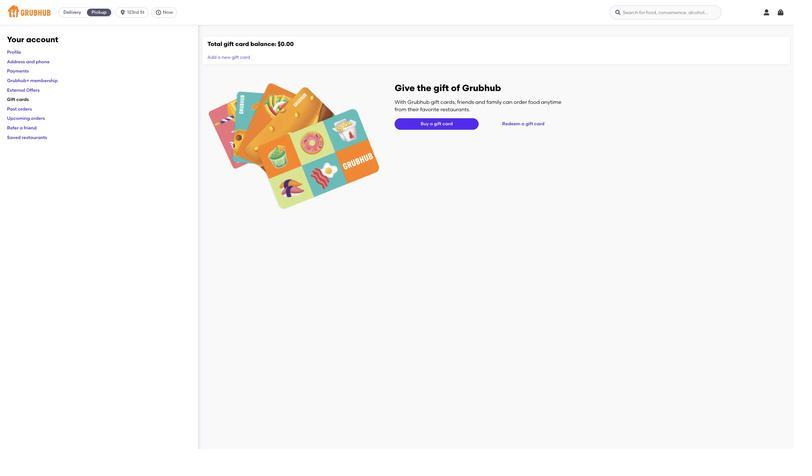 Task type: vqa. For each thing, say whether or not it's contained in the screenshot.
Ball related to N1. Ube (Purple Yam) Black Tea with Taro Ball (l)
no



Task type: locate. For each thing, give the bounding box(es) containing it.
1 horizontal spatial and
[[475, 99, 485, 105]]

svg image
[[777, 9, 785, 16], [120, 9, 126, 16], [615, 9, 621, 16]]

orders
[[18, 106, 32, 112], [31, 116, 45, 121]]

pickup
[[92, 10, 107, 15]]

0 horizontal spatial svg image
[[155, 9, 162, 16]]

give the gift of grubhub
[[395, 83, 501, 93]]

gift inside with grubhub gift cards, friends and family can order food anytime from their favorite restaurants.
[[431, 99, 439, 105]]

address and phone link
[[7, 59, 50, 65]]

profile
[[7, 50, 21, 55]]

your account
[[7, 35, 58, 44]]

their
[[408, 106, 419, 112]]

and inside with grubhub gift cards, friends and family can order food anytime from their favorite restaurants.
[[475, 99, 485, 105]]

with grubhub gift cards, friends and family can order food anytime from their favorite restaurants.
[[395, 99, 562, 112]]

1 vertical spatial and
[[475, 99, 485, 105]]

a
[[218, 55, 221, 60], [430, 121, 433, 127], [522, 121, 525, 127], [20, 125, 23, 131]]

0 horizontal spatial grubhub
[[408, 99, 430, 105]]

123rd st button
[[115, 7, 151, 18]]

gift left of
[[434, 83, 449, 93]]

order
[[514, 99, 527, 105]]

gift inside button
[[526, 121, 533, 127]]

a left new
[[218, 55, 221, 60]]

grubhub inside with grubhub gift cards, friends and family can order food anytime from their favorite restaurants.
[[408, 99, 430, 105]]

gift up favorite
[[431, 99, 439, 105]]

now
[[163, 10, 173, 15]]

phone
[[36, 59, 50, 65]]

a for refer
[[20, 125, 23, 131]]

saved restaurants link
[[7, 135, 47, 140]]

payments
[[7, 69, 29, 74]]

1 vertical spatial grubhub
[[408, 99, 430, 105]]

cards
[[16, 97, 29, 102]]

balance:
[[250, 40, 276, 48]]

orders for past orders
[[18, 106, 32, 112]]

0 vertical spatial grubhub
[[462, 83, 501, 93]]

gift for with grubhub gift cards, friends and family can order food anytime from their favorite restaurants.
[[431, 99, 439, 105]]

orders up upcoming orders link
[[18, 106, 32, 112]]

0 vertical spatial and
[[26, 59, 35, 65]]

gift up add a new gift card
[[224, 40, 234, 48]]

your
[[7, 35, 24, 44]]

now button
[[151, 7, 180, 18]]

card up add a new gift card
[[235, 40, 249, 48]]

past
[[7, 106, 17, 112]]

gift right new
[[232, 55, 239, 60]]

grubhub up their
[[408, 99, 430, 105]]

restaurants
[[22, 135, 47, 140]]

gift right redeem
[[526, 121, 533, 127]]

svg image inside now button
[[155, 9, 162, 16]]

a right redeem
[[522, 121, 525, 127]]

$0.00
[[278, 40, 294, 48]]

and left phone
[[26, 59, 35, 65]]

gift cards link
[[7, 97, 29, 102]]

0 horizontal spatial and
[[26, 59, 35, 65]]

Search for food, convenience, alcohol... search field
[[610, 5, 722, 19]]

total
[[207, 40, 222, 48]]

favorite
[[420, 106, 439, 112]]

grubhub up with grubhub gift cards, friends and family can order food anytime from their favorite restaurants.
[[462, 83, 501, 93]]

and
[[26, 59, 35, 65], [475, 99, 485, 105]]

svg image
[[763, 9, 771, 16], [155, 9, 162, 16]]

a right buy
[[430, 121, 433, 127]]

profile link
[[7, 50, 21, 55]]

2 horizontal spatial svg image
[[777, 9, 785, 16]]

gift
[[224, 40, 234, 48], [232, 55, 239, 60], [434, 83, 449, 93], [431, 99, 439, 105], [434, 121, 441, 127], [526, 121, 533, 127]]

account
[[26, 35, 58, 44]]

card
[[235, 40, 249, 48], [240, 55, 250, 60], [443, 121, 453, 127], [534, 121, 545, 127]]

delivery button
[[59, 7, 86, 18]]

st
[[140, 10, 144, 15]]

buy a gift card link
[[395, 118, 479, 130]]

give
[[395, 83, 415, 93]]

a for buy
[[430, 121, 433, 127]]

1 vertical spatial orders
[[31, 116, 45, 121]]

payments link
[[7, 69, 29, 74]]

0 vertical spatial orders
[[18, 106, 32, 112]]

a for add
[[218, 55, 221, 60]]

refer a friend link
[[7, 125, 37, 131]]

buy a gift card
[[421, 121, 453, 127]]

a inside button
[[522, 121, 525, 127]]

0 horizontal spatial svg image
[[120, 9, 126, 16]]

offers
[[26, 87, 40, 93]]

and left 'family' at the right of the page
[[475, 99, 485, 105]]

card down "total gift card balance: $0.00"
[[240, 55, 250, 60]]

past orders
[[7, 106, 32, 112]]

redeem a gift card button
[[500, 118, 547, 130]]

redeem a gift card
[[502, 121, 545, 127]]

card down food
[[534, 121, 545, 127]]

saved
[[7, 135, 21, 140]]

orders for upcoming orders
[[31, 116, 45, 121]]

orders up friend
[[31, 116, 45, 121]]

gift right buy
[[434, 121, 441, 127]]

1 horizontal spatial grubhub
[[462, 83, 501, 93]]

grubhub
[[462, 83, 501, 93], [408, 99, 430, 105]]

a for redeem
[[522, 121, 525, 127]]

add
[[207, 55, 217, 60]]

a right refer
[[20, 125, 23, 131]]



Task type: describe. For each thing, give the bounding box(es) containing it.
gift card image
[[209, 83, 379, 210]]

svg image inside 123rd st 'button'
[[120, 9, 126, 16]]

grubhub+ membership link
[[7, 78, 58, 83]]

friends
[[457, 99, 474, 105]]

food
[[528, 99, 540, 105]]

with
[[395, 99, 406, 105]]

upcoming orders link
[[7, 116, 45, 121]]

total gift card balance: $0.00
[[207, 40, 294, 48]]

grubhub+ membership
[[7, 78, 58, 83]]

buy
[[421, 121, 429, 127]]

restaurants.
[[441, 106, 470, 112]]

gift cards
[[7, 97, 29, 102]]

123rd st
[[127, 10, 144, 15]]

add a new gift card
[[207, 55, 250, 60]]

1 horizontal spatial svg image
[[615, 9, 621, 16]]

family
[[487, 99, 502, 105]]

delivery
[[63, 10, 81, 15]]

refer a friend
[[7, 125, 37, 131]]

redeem
[[502, 121, 521, 127]]

the
[[417, 83, 431, 93]]

gift for redeem a gift card
[[526, 121, 533, 127]]

1 horizontal spatial svg image
[[763, 9, 771, 16]]

past orders link
[[7, 106, 32, 112]]

gift
[[7, 97, 15, 102]]

card down the "restaurants."
[[443, 121, 453, 127]]

main navigation navigation
[[0, 0, 794, 25]]

external
[[7, 87, 25, 93]]

new
[[222, 55, 231, 60]]

upcoming orders
[[7, 116, 45, 121]]

123rd
[[127, 10, 139, 15]]

cards,
[[441, 99, 456, 105]]

can
[[503, 99, 513, 105]]

saved restaurants
[[7, 135, 47, 140]]

from
[[395, 106, 406, 112]]

of
[[451, 83, 460, 93]]

gift for give the gift of grubhub
[[434, 83, 449, 93]]

external offers link
[[7, 87, 40, 93]]

gift for buy a gift card
[[434, 121, 441, 127]]

membership
[[30, 78, 58, 83]]

address
[[7, 59, 25, 65]]

address and phone
[[7, 59, 50, 65]]

refer
[[7, 125, 19, 131]]

upcoming
[[7, 116, 30, 121]]

anytime
[[541, 99, 562, 105]]

card inside button
[[534, 121, 545, 127]]

external offers
[[7, 87, 40, 93]]

pickup button
[[86, 7, 113, 18]]

grubhub+
[[7, 78, 29, 83]]

friend
[[24, 125, 37, 131]]



